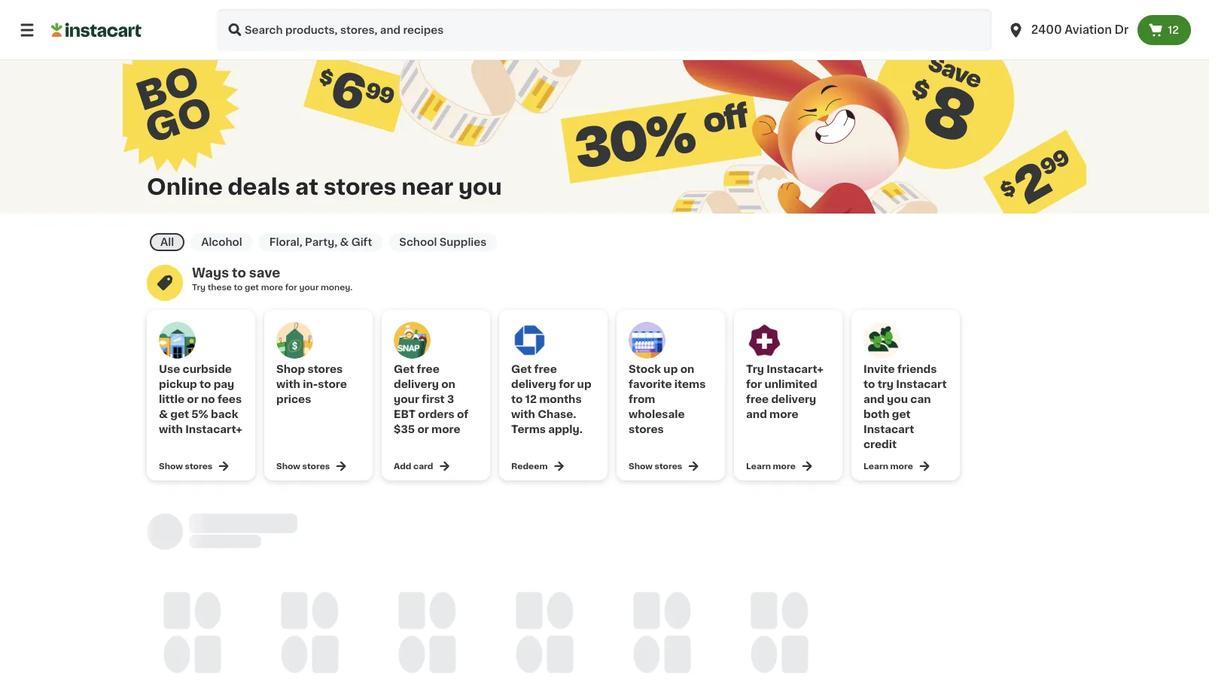 Task type: locate. For each thing, give the bounding box(es) containing it.
show
[[159, 463, 183, 471], [276, 463, 300, 471], [629, 463, 653, 471]]

learn more for invite friends to try instacart and you can both get instacart credit
[[864, 463, 913, 471]]

0 vertical spatial &
[[340, 237, 349, 248]]

learn
[[746, 463, 771, 471], [864, 463, 889, 471]]

try inside ways to save try these to get more for your money.
[[192, 283, 206, 292]]

1 vertical spatial on
[[441, 380, 456, 390]]

for up months
[[559, 380, 575, 390]]

1 show from the left
[[159, 463, 183, 471]]

try
[[192, 283, 206, 292], [746, 364, 764, 375]]

1 vertical spatial up
[[577, 380, 592, 390]]

delivery inside try instacart+ for unlimited free delivery and more
[[771, 395, 816, 405]]

delivery up first
[[394, 380, 439, 390]]

can
[[911, 395, 931, 405]]

2 horizontal spatial with
[[511, 410, 535, 420]]

get down can
[[892, 410, 911, 420]]

up inside get free delivery for up to 12 months with chase. terms apply.
[[577, 380, 592, 390]]

all link
[[150, 233, 185, 251]]

free up months
[[534, 364, 557, 375]]

2400
[[1031, 24, 1062, 35]]

2 learn from the left
[[864, 463, 889, 471]]

0 vertical spatial or
[[187, 395, 199, 405]]

12 inside get free delivery for up to 12 months with chase. terms apply.
[[525, 395, 537, 405]]

chase.
[[538, 410, 576, 420]]

1 horizontal spatial and
[[864, 395, 885, 405]]

instacart+ inside try instacart+ for unlimited free delivery and more
[[767, 364, 824, 375]]

1 2400 aviation dr button from the left
[[998, 9, 1138, 51]]

0 horizontal spatial with
[[159, 425, 183, 435]]

1 show stores from the left
[[159, 463, 213, 471]]

from
[[629, 395, 655, 405]]

to down the curbside
[[200, 380, 211, 390]]

floral, party, & gift
[[269, 237, 372, 248]]

and inside invite friends to try instacart and you can both get instacart credit
[[864, 395, 885, 405]]

more inside the get free delivery on your first 3 ebt orders of $35 or more
[[432, 425, 461, 435]]

show stores down prices
[[276, 463, 330, 471]]

3 show stores from the left
[[629, 463, 682, 471]]

with down the shop
[[276, 380, 300, 390]]

0 horizontal spatial your
[[299, 283, 319, 292]]

None search field
[[217, 9, 992, 51]]

get inside the get free delivery on your first 3 ebt orders of $35 or more
[[394, 364, 414, 375]]

0 horizontal spatial instacart+
[[185, 425, 242, 435]]

school
[[399, 237, 437, 248]]

learn more for try instacart+ for unlimited free delivery and more
[[746, 463, 796, 471]]

0 horizontal spatial get
[[170, 410, 189, 420]]

apply.
[[548, 425, 583, 435]]

to left try
[[864, 380, 875, 390]]

2 vertical spatial with
[[159, 425, 183, 435]]

on up 3 on the left of page
[[441, 380, 456, 390]]

to inside invite friends to try instacart and you can both get instacart credit
[[864, 380, 875, 390]]

get inside use curbside pickup to pay little or no fees & get 5% back with instacart+
[[170, 410, 189, 420]]

12
[[1168, 25, 1179, 35], [525, 395, 537, 405]]

2 horizontal spatial delivery
[[771, 395, 816, 405]]

get down save
[[245, 283, 259, 292]]

1 horizontal spatial learn more
[[864, 463, 913, 471]]

get inside get free delivery for up to 12 months with chase. terms apply.
[[511, 364, 532, 375]]

1 horizontal spatial on
[[680, 364, 695, 375]]

in-
[[303, 380, 318, 390]]

with up "terms"
[[511, 410, 535, 420]]

show for stock up on favorite items from wholesale stores
[[629, 463, 653, 471]]

0 vertical spatial your
[[299, 283, 319, 292]]

0 vertical spatial up
[[664, 364, 678, 375]]

& left gift
[[340, 237, 349, 248]]

1 horizontal spatial delivery
[[511, 380, 556, 390]]

3
[[447, 395, 454, 405]]

you
[[459, 176, 502, 198], [887, 395, 908, 405]]

0 horizontal spatial learn more
[[746, 463, 796, 471]]

0 horizontal spatial show stores
[[159, 463, 213, 471]]

up up months
[[577, 380, 592, 390]]

money.
[[321, 283, 353, 292]]

2 show stores from the left
[[276, 463, 330, 471]]

fees
[[218, 395, 242, 405]]

0 vertical spatial 12
[[1168, 25, 1179, 35]]

3 show from the left
[[629, 463, 653, 471]]

free up first
[[417, 364, 440, 375]]

savings education cards icon image
[[147, 265, 183, 301]]

0 horizontal spatial free
[[417, 364, 440, 375]]

0 vertical spatial and
[[864, 395, 885, 405]]

school supplies
[[399, 237, 487, 248]]

Search field
[[217, 9, 992, 51]]

1 horizontal spatial instacart+
[[767, 364, 824, 375]]

more down save
[[261, 283, 283, 292]]

for down floral,
[[285, 283, 297, 292]]

delivery for first
[[394, 380, 439, 390]]

instacart
[[896, 380, 947, 390], [864, 425, 914, 435]]

12 right the dr
[[1168, 25, 1179, 35]]

you inside invite friends to try instacart and you can both get instacart credit
[[887, 395, 908, 405]]

learn for invite friends to try instacart and you can both get instacart credit
[[864, 463, 889, 471]]

use
[[159, 364, 180, 375]]

free inside the get free delivery on your first 3 ebt orders of $35 or more
[[417, 364, 440, 375]]

get
[[394, 364, 414, 375], [511, 364, 532, 375]]

0 vertical spatial with
[[276, 380, 300, 390]]

0 vertical spatial instacart
[[896, 380, 947, 390]]

0 horizontal spatial learn
[[746, 463, 771, 471]]

to inside use curbside pickup to pay little or no fees & get 5% back with instacart+
[[200, 380, 211, 390]]

shop stores with in-store prices
[[276, 364, 347, 405]]

with down "little"
[[159, 425, 183, 435]]

for
[[285, 283, 297, 292], [559, 380, 575, 390], [746, 380, 762, 390]]

more inside ways to save try these to get more for your money.
[[261, 283, 283, 292]]

delivery up months
[[511, 380, 556, 390]]

1 learn from the left
[[746, 463, 771, 471]]

at
[[295, 176, 318, 198]]

or right $35
[[417, 425, 429, 435]]

first
[[422, 395, 445, 405]]

stock up on favorite items from wholesale stores
[[629, 364, 706, 435]]

1 horizontal spatial or
[[417, 425, 429, 435]]

0 horizontal spatial and
[[746, 410, 767, 420]]

to up "terms"
[[511, 395, 523, 405]]

1 horizontal spatial up
[[664, 364, 678, 375]]

show for use curbside pickup to pay little or no fees & get 5% back with instacart+
[[159, 463, 183, 471]]

on
[[680, 364, 695, 375], [441, 380, 456, 390]]

on up items
[[680, 364, 695, 375]]

your up ebt
[[394, 395, 419, 405]]

instacart+ down back
[[185, 425, 242, 435]]

delivery inside get free delivery for up to 12 months with chase. terms apply.
[[511, 380, 556, 390]]

0 horizontal spatial you
[[459, 176, 502, 198]]

little
[[159, 395, 185, 405]]

1 horizontal spatial &
[[340, 237, 349, 248]]

for inside try instacart+ for unlimited free delivery and more
[[746, 380, 762, 390]]

get up "terms"
[[511, 364, 532, 375]]

instacart+ up unlimited
[[767, 364, 824, 375]]

show stores down "5%"
[[159, 463, 213, 471]]

stores inside stock up on favorite items from wholesale stores
[[629, 425, 664, 435]]

2400 aviation dr button
[[998, 9, 1138, 51], [1007, 9, 1129, 51]]

with
[[276, 380, 300, 390], [511, 410, 535, 420], [159, 425, 183, 435]]

1 vertical spatial instacart
[[864, 425, 914, 435]]

1 vertical spatial or
[[417, 425, 429, 435]]

1 vertical spatial instacart+
[[185, 425, 242, 435]]

free inside get free delivery for up to 12 months with chase. terms apply.
[[534, 364, 557, 375]]

12 left months
[[525, 395, 537, 405]]

free for for
[[534, 364, 557, 375]]

1 vertical spatial your
[[394, 395, 419, 405]]

show stores for shop stores with in-store prices
[[276, 463, 330, 471]]

1 vertical spatial try
[[746, 364, 764, 375]]

credit
[[864, 440, 897, 450]]

0 horizontal spatial try
[[192, 283, 206, 292]]

2 get from the left
[[511, 364, 532, 375]]

&
[[340, 237, 349, 248], [159, 410, 168, 420]]

and
[[864, 395, 885, 405], [746, 410, 767, 420]]

back
[[211, 410, 238, 420]]

0 vertical spatial instacart+
[[767, 364, 824, 375]]

ways to save try these to get more for your money.
[[192, 267, 353, 292]]

free down unlimited
[[746, 395, 769, 405]]

for left unlimited
[[746, 380, 762, 390]]

and down unlimited
[[746, 410, 767, 420]]

show stores
[[159, 463, 213, 471], [276, 463, 330, 471], [629, 463, 682, 471]]

or inside use curbside pickup to pay little or no fees & get 5% back with instacart+
[[187, 395, 199, 405]]

& down "little"
[[159, 410, 168, 420]]

1 horizontal spatial get
[[511, 364, 532, 375]]

2 horizontal spatial for
[[746, 380, 762, 390]]

delivery down unlimited
[[771, 395, 816, 405]]

0 vertical spatial try
[[192, 283, 206, 292]]

1 horizontal spatial free
[[534, 364, 557, 375]]

show down prices
[[276, 463, 300, 471]]

delivery inside the get free delivery on your first 3 ebt orders of $35 or more
[[394, 380, 439, 390]]

and up both
[[864, 395, 885, 405]]

your inside ways to save try these to get more for your money.
[[299, 283, 319, 292]]

deals
[[228, 176, 290, 198]]

0 horizontal spatial on
[[441, 380, 456, 390]]

unlimited
[[765, 380, 817, 390]]

dr
[[1115, 24, 1129, 35]]

try
[[878, 380, 894, 390]]

show down wholesale
[[629, 463, 653, 471]]

2 horizontal spatial free
[[746, 395, 769, 405]]

more down orders
[[432, 425, 461, 435]]

get free delivery on your first 3 ebt orders of $35 or more
[[394, 364, 469, 435]]

to left save
[[232, 267, 246, 280]]

and inside try instacart+ for unlimited free delivery and more
[[746, 410, 767, 420]]

0 horizontal spatial get
[[394, 364, 414, 375]]

0 horizontal spatial &
[[159, 410, 168, 420]]

2 horizontal spatial show
[[629, 463, 653, 471]]

get up ebt
[[394, 364, 414, 375]]

stores
[[324, 176, 396, 198], [308, 364, 343, 375], [629, 425, 664, 435], [185, 463, 213, 471], [302, 463, 330, 471], [655, 463, 682, 471]]

instacart up can
[[896, 380, 947, 390]]

0 horizontal spatial up
[[577, 380, 592, 390]]

2 learn more from the left
[[864, 463, 913, 471]]

2 horizontal spatial show stores
[[629, 463, 682, 471]]

more inside try instacart+ for unlimited free delivery and more
[[770, 410, 799, 420]]

1 vertical spatial 12
[[525, 395, 537, 405]]

& inside floral, party, & gift link
[[340, 237, 349, 248]]

use curbside pickup to pay little or no fees & get 5% back with instacart+
[[159, 364, 242, 435]]

ways
[[192, 267, 229, 280]]

stock
[[629, 364, 661, 375]]

1 vertical spatial you
[[887, 395, 908, 405]]

you down try
[[887, 395, 908, 405]]

items
[[675, 380, 706, 390]]

show stores for stock up on favorite items from wholesale stores
[[629, 463, 682, 471]]

2400 aviation dr
[[1031, 24, 1129, 35]]

more down try instacart+ for unlimited free delivery and more
[[773, 463, 796, 471]]

or left no
[[187, 395, 199, 405]]

show down "little"
[[159, 463, 183, 471]]

get
[[245, 283, 259, 292], [170, 410, 189, 420], [892, 410, 911, 420]]

1 horizontal spatial show
[[276, 463, 300, 471]]

1 get from the left
[[394, 364, 414, 375]]

up
[[664, 364, 678, 375], [577, 380, 592, 390]]

0 horizontal spatial 12
[[525, 395, 537, 405]]

1 vertical spatial and
[[746, 410, 767, 420]]

instacart+
[[767, 364, 824, 375], [185, 425, 242, 435]]

1 horizontal spatial with
[[276, 380, 300, 390]]

for inside ways to save try these to get more for your money.
[[285, 283, 297, 292]]

get down "little"
[[170, 410, 189, 420]]

1 horizontal spatial for
[[559, 380, 575, 390]]

delivery
[[394, 380, 439, 390], [511, 380, 556, 390], [771, 395, 816, 405]]

to
[[232, 267, 246, 280], [234, 283, 243, 292], [200, 380, 211, 390], [864, 380, 875, 390], [511, 395, 523, 405]]

invite
[[864, 364, 895, 375]]

1 horizontal spatial try
[[746, 364, 764, 375]]

more
[[261, 283, 283, 292], [770, 410, 799, 420], [432, 425, 461, 435], [773, 463, 796, 471], [890, 463, 913, 471]]

1 learn more from the left
[[746, 463, 796, 471]]

1 horizontal spatial show stores
[[276, 463, 330, 471]]

0 vertical spatial on
[[680, 364, 695, 375]]

0 horizontal spatial for
[[285, 283, 297, 292]]

your
[[299, 283, 319, 292], [394, 395, 419, 405]]

invite friends to try instacart and you can both get instacart credit
[[864, 364, 947, 450]]

more down unlimited
[[770, 410, 799, 420]]

0 horizontal spatial show
[[159, 463, 183, 471]]

1 horizontal spatial your
[[394, 395, 419, 405]]

instacart up credit
[[864, 425, 914, 435]]

1 horizontal spatial 12
[[1168, 25, 1179, 35]]

1 vertical spatial &
[[159, 410, 168, 420]]

to inside get free delivery for up to 12 months with chase. terms apply.
[[511, 395, 523, 405]]

free
[[417, 364, 440, 375], [534, 364, 557, 375], [746, 395, 769, 405]]

1 horizontal spatial learn
[[864, 463, 889, 471]]

you right near
[[459, 176, 502, 198]]

1 vertical spatial with
[[511, 410, 535, 420]]

school supplies link
[[389, 233, 497, 251]]

show stores down wholesale
[[629, 463, 682, 471]]

near
[[402, 176, 453, 198]]

ebt
[[394, 410, 416, 420]]

learn more
[[746, 463, 796, 471], [864, 463, 913, 471]]

get for get free delivery for up to 12 months with chase. terms apply.
[[511, 364, 532, 375]]

1 horizontal spatial get
[[245, 283, 259, 292]]

up up items
[[664, 364, 678, 375]]

orders
[[418, 410, 455, 420]]

2 horizontal spatial get
[[892, 410, 911, 420]]

2 show from the left
[[276, 463, 300, 471]]

on inside stock up on favorite items from wholesale stores
[[680, 364, 695, 375]]

0 horizontal spatial or
[[187, 395, 199, 405]]

or
[[187, 395, 199, 405], [417, 425, 429, 435]]

1 horizontal spatial you
[[887, 395, 908, 405]]

your left money.
[[299, 283, 319, 292]]

0 horizontal spatial delivery
[[394, 380, 439, 390]]



Task type: vqa. For each thing, say whether or not it's contained in the screenshot.


Task type: describe. For each thing, give the bounding box(es) containing it.
redeem
[[511, 463, 548, 471]]

$35
[[394, 425, 415, 435]]

terms
[[511, 425, 546, 435]]

friends
[[897, 364, 937, 375]]

alcohol
[[201, 237, 242, 248]]

shop
[[276, 364, 305, 375]]

floral,
[[269, 237, 302, 248]]

up inside stock up on favorite items from wholesale stores
[[664, 364, 678, 375]]

show stores for use curbside pickup to pay little or no fees & get 5% back with instacart+
[[159, 463, 213, 471]]

12 inside 12 button
[[1168, 25, 1179, 35]]

get free delivery for up to 12 months with chase. terms apply.
[[511, 364, 592, 435]]

curbside
[[183, 364, 232, 375]]

for inside get free delivery for up to 12 months with chase. terms apply.
[[559, 380, 575, 390]]

or inside the get free delivery on your first 3 ebt orders of $35 or more
[[417, 425, 429, 435]]

& inside use curbside pickup to pay little or no fees & get 5% back with instacart+
[[159, 410, 168, 420]]

with inside use curbside pickup to pay little or no fees & get 5% back with instacart+
[[159, 425, 183, 435]]

5%
[[192, 410, 208, 420]]

gift
[[351, 237, 372, 248]]

0 vertical spatial you
[[459, 176, 502, 198]]

alcohol link
[[191, 233, 253, 251]]

free inside try instacart+ for unlimited free delivery and more
[[746, 395, 769, 405]]

try instacart+ for unlimited free delivery and more
[[746, 364, 824, 420]]

more down credit
[[890, 463, 913, 471]]

these
[[208, 283, 232, 292]]

party,
[[305, 237, 337, 248]]

show for shop stores with in-store prices
[[276, 463, 300, 471]]

no
[[201, 395, 215, 405]]

get inside invite friends to try instacart and you can both get instacart credit
[[892, 410, 911, 420]]

aviation
[[1065, 24, 1112, 35]]

online
[[147, 176, 223, 198]]

add card
[[394, 463, 433, 471]]

learn for try instacart+ for unlimited free delivery and more
[[746, 463, 771, 471]]

favorite
[[629, 380, 672, 390]]

12 button
[[1138, 15, 1191, 45]]

supplies
[[440, 237, 487, 248]]

card
[[413, 463, 433, 471]]

pickup
[[159, 380, 197, 390]]

all
[[160, 237, 174, 248]]

stores inside shop stores with in-store prices
[[308, 364, 343, 375]]

months
[[539, 395, 582, 405]]

get inside ways to save try these to get more for your money.
[[245, 283, 259, 292]]

pay
[[214, 380, 234, 390]]

instacart logo image
[[51, 21, 142, 39]]

floral, party, & gift link
[[259, 233, 383, 251]]

add
[[394, 463, 411, 471]]

save
[[249, 267, 280, 280]]

free for on
[[417, 364, 440, 375]]

of
[[457, 410, 469, 420]]

instacart+ inside use curbside pickup to pay little or no fees & get 5% back with instacart+
[[185, 425, 242, 435]]

online deals at stores near you main content
[[0, 0, 1209, 692]]

try inside try instacart+ for unlimited free delivery and more
[[746, 364, 764, 375]]

wholesale
[[629, 410, 685, 420]]

on inside the get free delivery on your first 3 ebt orders of $35 or more
[[441, 380, 456, 390]]

get for get free delivery on your first 3 ebt orders of $35 or more
[[394, 364, 414, 375]]

with inside get free delivery for up to 12 months with chase. terms apply.
[[511, 410, 535, 420]]

prices
[[276, 395, 311, 405]]

your inside the get free delivery on your first 3 ebt orders of $35 or more
[[394, 395, 419, 405]]

store
[[318, 380, 347, 390]]

to right these
[[234, 283, 243, 292]]

2 2400 aviation dr button from the left
[[1007, 9, 1129, 51]]

online deals at stores near you
[[147, 176, 502, 198]]

delivery for to
[[511, 380, 556, 390]]

with inside shop stores with in-store prices
[[276, 380, 300, 390]]

both
[[864, 410, 890, 420]]



